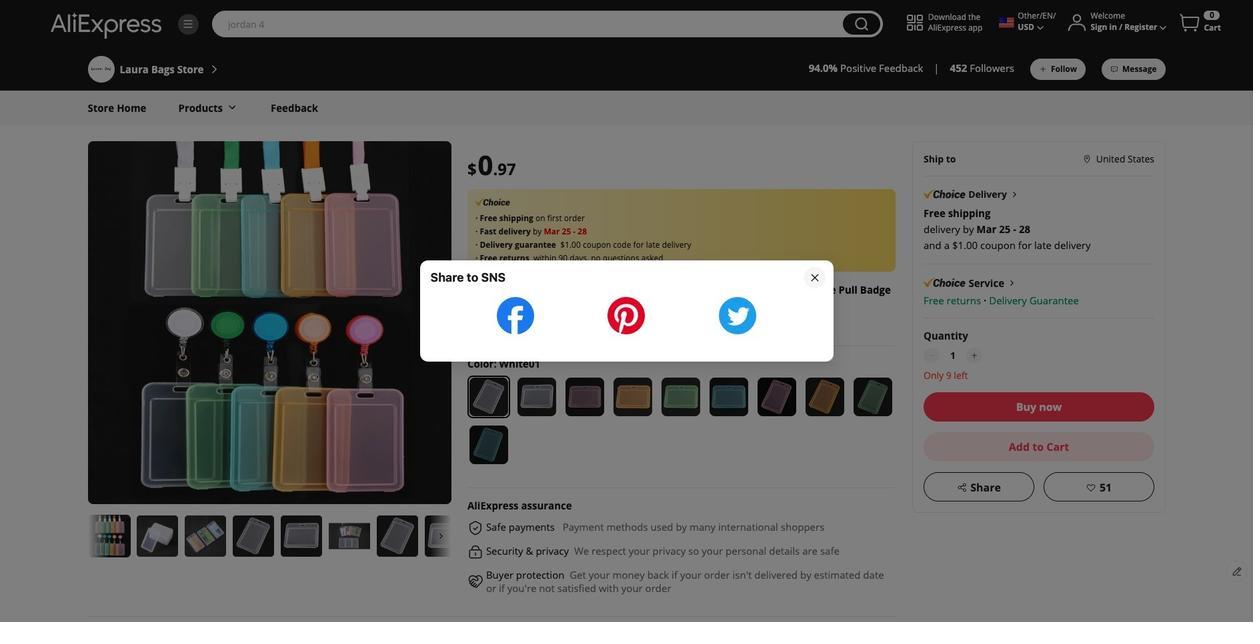 Task type: locate. For each thing, give the bounding box(es) containing it.
None button
[[843, 13, 880, 35]]

None text field
[[942, 348, 963, 364]]



Task type: vqa. For each thing, say whether or not it's contained in the screenshot.
volleyball text field
no



Task type: describe. For each thing, give the bounding box(es) containing it.
jordan 4 text field
[[221, 17, 836, 31]]

1sqid_b image
[[182, 18, 194, 30]]



